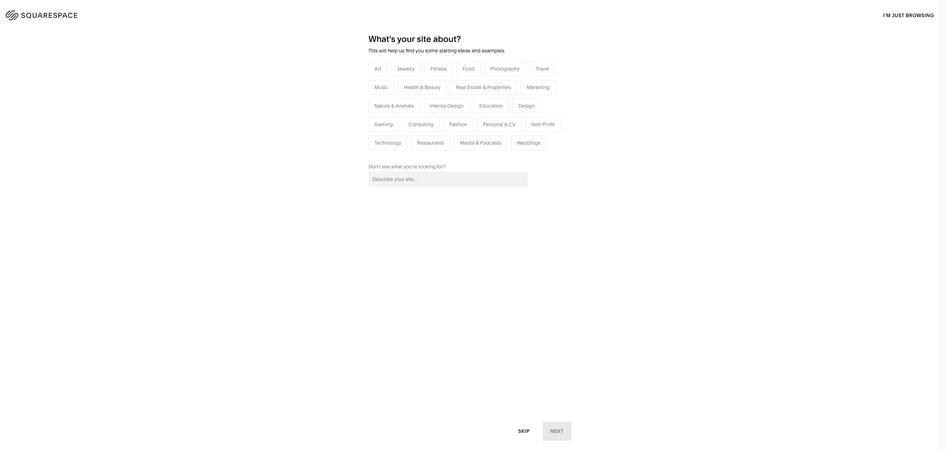 Task type: locate. For each thing, give the bounding box(es) containing it.
nature & animals link
[[472, 108, 519, 114]]

nature down the "home"
[[472, 108, 488, 114]]

0 vertical spatial podcasts
[[419, 118, 440, 125]]

1 horizontal spatial non-
[[532, 121, 543, 128]]

don't see what you're looking for?
[[369, 164, 446, 170]]

professional services link
[[325, 108, 381, 114]]

consulting
[[409, 121, 434, 128]]

Marketing radio
[[521, 80, 556, 95]]

fitness
[[431, 66, 447, 72], [472, 118, 489, 125]]

& left travel link
[[392, 103, 395, 109]]

real
[[457, 84, 467, 91], [399, 150, 409, 156]]

events link
[[399, 129, 421, 135]]

real estate & properties up the "home"
[[457, 84, 511, 91]]

podcasts
[[419, 118, 440, 125], [480, 140, 502, 146]]

&
[[420, 84, 424, 91], [483, 84, 486, 91], [488, 97, 491, 104], [392, 103, 395, 109], [489, 108, 492, 114], [414, 118, 417, 125], [505, 121, 508, 128], [353, 129, 356, 135], [476, 140, 479, 146], [425, 150, 428, 156]]

1 horizontal spatial real estate & properties
[[457, 84, 511, 91]]

1 horizontal spatial real
[[457, 84, 467, 91]]

media & podcasts inside option
[[460, 140, 502, 146]]

Food radio
[[457, 62, 481, 76]]

1 horizontal spatial media
[[460, 140, 475, 146]]

log             in link
[[914, 11, 932, 17]]

0 horizontal spatial media & podcasts
[[399, 118, 440, 125]]

fitness inside fitness option
[[431, 66, 447, 72]]

0 vertical spatial real
[[457, 84, 467, 91]]

media & podcasts
[[399, 118, 440, 125], [460, 140, 502, 146]]

real up don't see what you're looking for?
[[399, 150, 409, 156]]

podcasts down the personal
[[480, 140, 502, 146]]

Media & Podcasts radio
[[454, 136, 508, 150]]

skip
[[519, 429, 530, 435]]

1 design from the left
[[448, 103, 464, 109]]

looking
[[419, 164, 436, 170]]

skip button
[[511, 422, 538, 442]]

restaurants
[[399, 108, 426, 114], [417, 140, 445, 146]]

help
[[388, 48, 398, 54]]

travel down health
[[399, 97, 412, 104]]

Weddings radio
[[511, 136, 547, 150]]

photography
[[491, 66, 520, 72]]

personal
[[484, 121, 504, 128]]

weddings inside option
[[517, 140, 541, 146]]

next button
[[543, 423, 572, 441]]

weddings down events link
[[399, 139, 422, 146]]

Interior Design radio
[[424, 99, 470, 113]]

media inside media & podcasts option
[[460, 140, 475, 146]]

fitness down some
[[431, 66, 447, 72]]

& up "home & decor"
[[483, 84, 486, 91]]

about?
[[434, 34, 461, 44]]

Education radio
[[474, 99, 509, 113]]

you're
[[404, 164, 418, 170]]

0 vertical spatial restaurants
[[399, 108, 426, 114]]

0 horizontal spatial nature & animals
[[375, 103, 414, 109]]

what's
[[369, 34, 396, 44]]

technology
[[375, 140, 402, 146]]

Art radio
[[369, 62, 387, 76]]

restaurants down travel link
[[399, 108, 426, 114]]

0 vertical spatial properties
[[488, 84, 511, 91]]

& left 'cv'
[[505, 121, 508, 128]]

0 horizontal spatial fitness
[[431, 66, 447, 72]]

log             in
[[914, 11, 932, 17]]

weddings down non-profit
[[517, 140, 541, 146]]

your
[[398, 34, 415, 44]]

travel link
[[399, 97, 419, 104]]

Design radio
[[513, 99, 541, 113]]

non-
[[532, 121, 543, 128], [357, 129, 369, 135]]

travel
[[536, 66, 550, 72], [399, 97, 412, 104]]

& right health
[[420, 84, 424, 91]]

1 vertical spatial restaurants
[[417, 140, 445, 146]]

0 horizontal spatial weddings
[[399, 139, 422, 146]]

0 horizontal spatial real estate & properties
[[399, 150, 453, 156]]

2 design from the left
[[519, 103, 535, 109]]

podcasts down restaurants link
[[419, 118, 440, 125]]

design inside design "radio"
[[519, 103, 535, 109]]

0 vertical spatial real estate & properties
[[457, 84, 511, 91]]

1 vertical spatial fitness
[[472, 118, 489, 125]]

real estate & properties
[[457, 84, 511, 91], [399, 150, 453, 156]]

0 horizontal spatial media
[[399, 118, 413, 125]]

1 horizontal spatial travel
[[536, 66, 550, 72]]

0 vertical spatial non-
[[532, 121, 543, 128]]

gaming
[[375, 121, 393, 128]]

properties
[[488, 84, 511, 91], [430, 150, 453, 156]]

1 vertical spatial media
[[460, 140, 475, 146]]

nature & animals
[[375, 103, 414, 109], [472, 108, 512, 114]]

1 vertical spatial podcasts
[[480, 140, 502, 146]]

real down food
[[457, 84, 467, 91]]

you
[[416, 48, 424, 54]]

Jewelry radio
[[391, 62, 421, 76]]

real estate & properties inside 'radio'
[[457, 84, 511, 91]]

media & podcasts down fitness link
[[460, 140, 502, 146]]

beauty
[[425, 84, 441, 91]]

nature down music
[[375, 103, 390, 109]]

estate
[[468, 84, 482, 91], [410, 150, 424, 156]]

estate down weddings 'link'
[[410, 150, 424, 156]]

nature & animals down home & decor link
[[472, 108, 512, 114]]

& right the "home"
[[488, 97, 491, 104]]

animals down decor in the top of the page
[[493, 108, 512, 114]]

home & decor
[[472, 97, 506, 104]]

0 horizontal spatial estate
[[410, 150, 424, 156]]

properties up decor in the top of the page
[[488, 84, 511, 91]]

professional services
[[325, 108, 374, 114]]

design
[[448, 103, 464, 109], [519, 103, 535, 109]]

media
[[399, 118, 413, 125], [460, 140, 475, 146]]

for?
[[437, 164, 446, 170]]

media up the events at the top of the page
[[399, 118, 413, 125]]

fitness down nature & animals link
[[472, 118, 489, 125]]

1 horizontal spatial estate
[[468, 84, 482, 91]]

1 vertical spatial media & podcasts
[[460, 140, 502, 146]]

0 vertical spatial estate
[[468, 84, 482, 91]]

squarespace logo link
[[14, 8, 198, 20]]

0 horizontal spatial podcasts
[[419, 118, 440, 125]]

estate up the "home"
[[468, 84, 482, 91]]

log
[[914, 11, 925, 17]]

media & podcasts down restaurants link
[[399, 118, 440, 125]]

restaurants up real estate & properties link
[[417, 140, 445, 146]]

real estate & properties up looking
[[399, 150, 453, 156]]

health & beauty
[[404, 84, 441, 91]]

lusaka element
[[379, 239, 562, 451]]

1 horizontal spatial design
[[519, 103, 535, 109]]

animals
[[396, 103, 414, 109], [493, 108, 512, 114]]

0 horizontal spatial real
[[399, 150, 409, 156]]

0 vertical spatial travel
[[536, 66, 550, 72]]

don't
[[369, 164, 381, 170]]

restaurants link
[[399, 108, 433, 114]]

0 vertical spatial media & podcasts
[[399, 118, 440, 125]]

Consulting radio
[[403, 117, 440, 132]]

media & podcasts link
[[399, 118, 447, 125]]

weddings
[[399, 139, 422, 146], [517, 140, 541, 146]]

1 horizontal spatial podcasts
[[480, 140, 502, 146]]

0 horizontal spatial properties
[[430, 150, 453, 156]]

events
[[399, 129, 414, 135]]

1 horizontal spatial media & podcasts
[[460, 140, 502, 146]]

properties up for?
[[430, 150, 453, 156]]

0 horizontal spatial non-
[[357, 129, 369, 135]]

& inside 'radio'
[[483, 84, 486, 91]]

nature
[[375, 103, 390, 109], [472, 108, 488, 114]]

1 vertical spatial properties
[[430, 150, 453, 156]]

0 vertical spatial fitness
[[431, 66, 447, 72]]

0 horizontal spatial animals
[[396, 103, 414, 109]]

community
[[325, 129, 352, 135]]

travel up marketing at right
[[536, 66, 550, 72]]

1 horizontal spatial fitness
[[472, 118, 489, 125]]

1 vertical spatial estate
[[410, 150, 424, 156]]

0 horizontal spatial nature
[[375, 103, 390, 109]]

non- down 'services'
[[357, 129, 369, 135]]

properties inside 'radio'
[[488, 84, 511, 91]]

media down fashion
[[460, 140, 475, 146]]

nature & animals up gaming radio
[[375, 103, 414, 109]]

site
[[417, 34, 432, 44]]

0 horizontal spatial travel
[[399, 97, 412, 104]]

next
[[551, 429, 564, 435]]

personal & cv
[[484, 121, 516, 128]]

0 horizontal spatial design
[[448, 103, 464, 109]]

Real Estate & Properties radio
[[451, 80, 517, 95]]

what's your site about? this will help us find you some starting ideas and examples.
[[369, 34, 506, 54]]

design right interior
[[448, 103, 464, 109]]

fashion
[[450, 121, 468, 128]]

animals down health
[[396, 103, 414, 109]]

1 horizontal spatial weddings
[[517, 140, 541, 146]]

non- up weddings option
[[532, 121, 543, 128]]

estate inside 'radio'
[[468, 84, 482, 91]]

1 horizontal spatial properties
[[488, 84, 511, 91]]

design down marketing at right
[[519, 103, 535, 109]]



Task type: describe. For each thing, give the bounding box(es) containing it.
1 vertical spatial travel
[[399, 97, 412, 104]]

Photography radio
[[485, 62, 526, 76]]

animals inside nature & animals option
[[396, 103, 414, 109]]

Don't see what you're looking for? field
[[369, 172, 528, 187]]

Travel radio
[[530, 62, 556, 76]]

Restaurants radio
[[411, 136, 451, 150]]

ideas
[[458, 48, 471, 54]]

starting
[[440, 48, 457, 54]]

i'm just browsing link
[[884, 6, 935, 25]]

& right 'community'
[[353, 129, 356, 135]]

podcasts inside option
[[480, 140, 502, 146]]

travel inside radio
[[536, 66, 550, 72]]

Health & Beauty radio
[[398, 80, 447, 95]]

decor
[[492, 97, 506, 104]]

music
[[375, 84, 389, 91]]

what
[[392, 164, 403, 170]]

real inside 'radio'
[[457, 84, 467, 91]]

Nature & Animals radio
[[369, 99, 420, 113]]

Fashion radio
[[444, 117, 474, 132]]

Non-Profit radio
[[526, 117, 561, 132]]

nature inside option
[[375, 103, 390, 109]]

this
[[369, 48, 378, 54]]

professional
[[325, 108, 353, 114]]

education
[[480, 103, 503, 109]]

us
[[399, 48, 405, 54]]

food
[[463, 66, 475, 72]]

& up looking
[[425, 150, 428, 156]]

services
[[354, 108, 374, 114]]

browsing
[[907, 12, 935, 18]]

non- inside radio
[[532, 121, 543, 128]]

1 vertical spatial real estate & properties
[[399, 150, 453, 156]]

0 vertical spatial media
[[399, 118, 413, 125]]

1 horizontal spatial nature & animals
[[472, 108, 512, 114]]

Music radio
[[369, 80, 395, 95]]

Personal & CV radio
[[478, 117, 522, 132]]

& down restaurants link
[[414, 118, 417, 125]]

& down "home & decor"
[[489, 108, 492, 114]]

1 vertical spatial real
[[399, 150, 409, 156]]

interior
[[430, 103, 446, 109]]

jewelry
[[397, 66, 415, 72]]

1 horizontal spatial animals
[[493, 108, 512, 114]]

weddings link
[[399, 139, 429, 146]]

find
[[406, 48, 415, 54]]

1 horizontal spatial nature
[[472, 108, 488, 114]]

cv
[[509, 121, 516, 128]]

community & non-profits
[[325, 129, 383, 135]]

profit
[[543, 121, 555, 128]]

real estate & properties link
[[399, 150, 460, 156]]

some
[[425, 48, 439, 54]]

and
[[472, 48, 481, 54]]

fitness link
[[472, 118, 496, 125]]

restaurants inside radio
[[417, 140, 445, 146]]

i'm
[[884, 12, 892, 18]]

in
[[926, 11, 932, 17]]

1 vertical spatial non-
[[357, 129, 369, 135]]

interior design
[[430, 103, 464, 109]]

i'm just browsing
[[884, 12, 935, 18]]

squarespace logo image
[[14, 8, 96, 20]]

non-profit
[[532, 121, 555, 128]]

community & non-profits link
[[325, 129, 390, 135]]

will
[[379, 48, 387, 54]]

nature & animals inside option
[[375, 103, 414, 109]]

Fitness radio
[[425, 62, 453, 76]]

profits
[[369, 129, 383, 135]]

home
[[472, 97, 487, 104]]

health
[[404, 84, 419, 91]]

& down fitness link
[[476, 140, 479, 146]]

see
[[382, 164, 390, 170]]

& inside option
[[392, 103, 395, 109]]

Technology radio
[[369, 136, 408, 150]]

lusaka image
[[379, 239, 562, 451]]

Gaming radio
[[369, 117, 399, 132]]

home & decor link
[[472, 97, 513, 104]]

& inside radio
[[420, 84, 424, 91]]

examples.
[[482, 48, 506, 54]]

marketing
[[527, 84, 550, 91]]

just
[[893, 12, 905, 18]]

design inside interior design option
[[448, 103, 464, 109]]

art
[[375, 66, 382, 72]]



Task type: vqa. For each thing, say whether or not it's contained in the screenshot.
Barbosa's with
no



